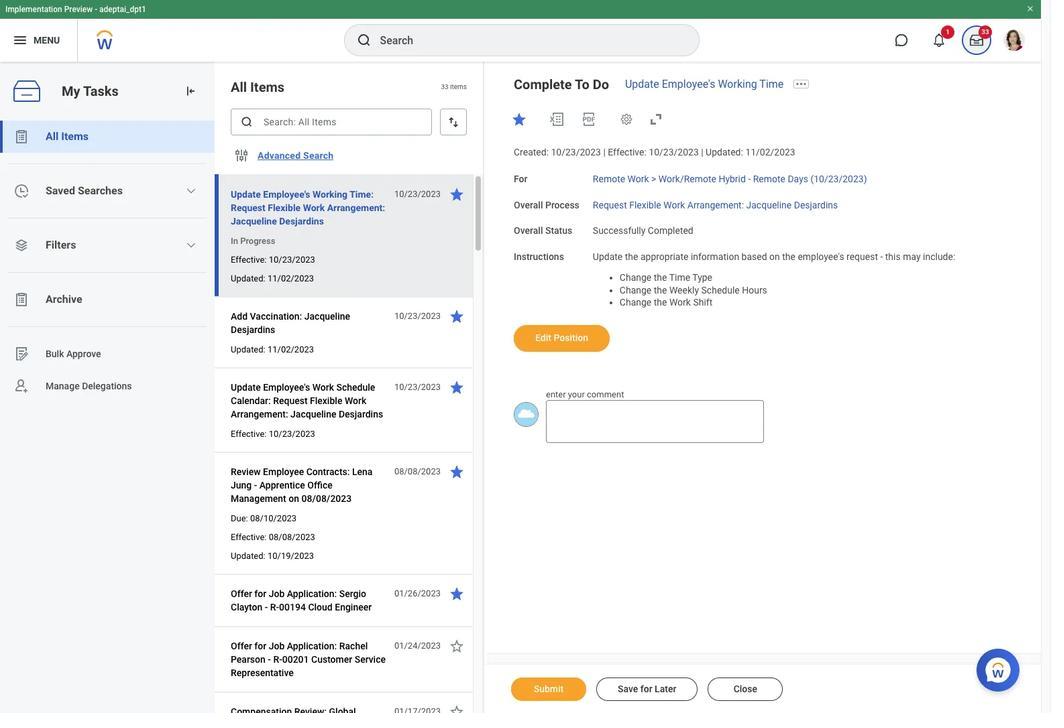 Task type: describe. For each thing, give the bounding box(es) containing it.
may
[[903, 252, 921, 262]]

offer for offer for job application: sergio clayton ‎- r-00194 cloud engineer
[[231, 589, 252, 600]]

offer for job application: sergio clayton ‎- r-00194 cloud engineer
[[231, 589, 372, 613]]

employee's for update employee's working time: request flexible work arrangement: jacqueline desjardins
[[263, 189, 310, 200]]

change the time type change the weekly schedule hours change the work shift
[[620, 272, 767, 308]]

fullscreen image
[[648, 111, 664, 127]]

based
[[742, 252, 767, 262]]

employee's for update employee's working time
[[662, 78, 715, 91]]

information
[[691, 252, 739, 262]]

clock check image
[[13, 183, 30, 199]]

manage delegations link
[[0, 370, 215, 403]]

my tasks element inside menu banner
[[958, 25, 996, 55]]

action bar region
[[484, 665, 1041, 714]]

2 vertical spatial 11/02/2023
[[268, 345, 314, 355]]

update for update employee's work schedule calendar: request flexible work arrangement: jacqueline desjardins
[[231, 382, 261, 393]]

menu button
[[0, 19, 77, 62]]

position
[[554, 333, 588, 343]]

comment
[[587, 390, 624, 400]]

list containing all items
[[0, 121, 215, 403]]

00201
[[282, 655, 309, 665]]

the down appropriate
[[654, 272, 667, 283]]

effective: down the due:
[[231, 533, 267, 543]]

jacqueline inside "add vaccination: jacqueline desjardins"
[[304, 311, 350, 322]]

chevron down image
[[186, 240, 197, 251]]

overall for overall process
[[514, 200, 543, 210]]

advanced search button
[[252, 142, 339, 169]]

edit position
[[535, 333, 588, 343]]

0 vertical spatial on
[[770, 252, 780, 262]]

in progress
[[231, 236, 275, 246]]

- right the hybrid
[[748, 174, 751, 184]]

configure image
[[233, 148, 250, 164]]

arrangement: inside update employee's work schedule calendar: request flexible work arrangement: jacqueline desjardins
[[231, 409, 288, 420]]

menu banner
[[0, 0, 1041, 62]]

star image for review employee contracts: lena jung - apprentice office management on 08/08/2023
[[449, 464, 465, 480]]

adeptai_dpt1
[[99, 5, 146, 14]]

type
[[693, 272, 712, 283]]

bulk
[[46, 349, 64, 359]]

work inside change the time type change the weekly schedule hours change the work shift
[[669, 297, 691, 308]]

pearson
[[231, 655, 266, 665]]

close
[[734, 684, 757, 695]]

arrangement: inside update employee's working time: request flexible work arrangement: jacqueline desjardins
[[327, 203, 385, 213]]

apprentice
[[260, 480, 305, 491]]

filters
[[46, 239, 76, 252]]

enter your comment text field
[[546, 401, 764, 444]]

close button
[[708, 678, 783, 702]]

updated: down add
[[231, 345, 265, 355]]

update for update employee's working time
[[625, 78, 659, 91]]

advanced
[[258, 150, 301, 161]]

sergio
[[339, 589, 366, 600]]

vaccination:
[[250, 311, 302, 322]]

advanced search
[[258, 150, 334, 161]]

review
[[231, 467, 261, 478]]

add
[[231, 311, 248, 322]]

review employee contracts: lena jung - apprentice office management on 08/08/2023 button
[[231, 464, 387, 507]]

job for 00194
[[269, 589, 285, 600]]

work/remote
[[659, 174, 716, 184]]

saved searches
[[46, 184, 123, 197]]

- left this
[[880, 252, 883, 262]]

successfully
[[593, 226, 646, 236]]

for
[[514, 174, 528, 184]]

customer
[[311, 655, 352, 665]]

calendar:
[[231, 396, 271, 407]]

searches
[[78, 184, 123, 197]]

33 for 33 items
[[441, 83, 449, 91]]

review employee contracts: lena jung - apprentice office management on 08/08/2023
[[231, 467, 373, 504]]

all items inside button
[[46, 130, 89, 143]]

1
[[946, 28, 950, 36]]

items
[[450, 83, 467, 91]]

progress
[[240, 236, 275, 246]]

star image for update employee's work schedule calendar: request flexible work arrangement: jacqueline desjardins
[[449, 380, 465, 396]]

save for later button
[[596, 678, 698, 702]]

33 items
[[441, 83, 467, 91]]

request
[[847, 252, 878, 262]]

updated: 10/19/2023
[[231, 551, 314, 562]]

edit position button
[[514, 325, 610, 352]]

jacqueline inside update employee's work schedule calendar: request flexible work arrangement: jacqueline desjardins
[[291, 409, 336, 420]]

filters button
[[0, 229, 215, 262]]

service
[[355, 655, 386, 665]]

bulk approve link
[[0, 338, 215, 370]]

submit
[[534, 684, 564, 695]]

00194
[[279, 602, 306, 613]]

overall status
[[514, 226, 572, 236]]

inbox large image
[[970, 34, 983, 47]]

1 updated: 11/02/2023 from the top
[[231, 274, 314, 284]]

include:
[[923, 252, 956, 262]]

the left shift
[[654, 297, 667, 308]]

1 effective: 10/23/2023 from the top
[[231, 255, 315, 265]]

effective: down in progress
[[231, 255, 267, 265]]

search image inside item list element
[[240, 115, 254, 129]]

effective: 08/08/2023
[[231, 533, 315, 543]]

save
[[618, 684, 638, 695]]

request inside update employee's work schedule calendar: request flexible work arrangement: jacqueline desjardins
[[273, 396, 308, 407]]

effective: down the gear image
[[608, 147, 647, 158]]

gear image
[[620, 113, 633, 126]]

created: 10/23/2023 | effective: 10/23/2023 | updated: 11/02/2023
[[514, 147, 795, 158]]

instructions
[[514, 252, 564, 262]]

contracts:
[[306, 467, 350, 478]]

your
[[568, 390, 585, 400]]

profile logan mcneil image
[[1004, 30, 1025, 54]]

clayton
[[231, 602, 262, 613]]

sort image
[[447, 115, 460, 129]]

request flexible work arrangement: jacqueline desjardins link
[[593, 197, 838, 210]]

Search: All Items text field
[[231, 109, 432, 136]]

edit
[[535, 333, 551, 343]]

add vaccination: jacqueline desjardins button
[[231, 309, 387, 338]]

application: for customer
[[287, 641, 337, 652]]

lena
[[352, 467, 373, 478]]

r- for 00194
[[270, 602, 279, 613]]

due: 08/10/2023
[[231, 514, 297, 524]]

- inside menu banner
[[95, 5, 97, 14]]

notifications large image
[[932, 34, 946, 47]]

implementation preview -   adeptai_dpt1
[[5, 5, 146, 14]]

remote work > work/remote hybrid - remote days (10/23/2023) link
[[593, 171, 867, 184]]

updated: down in progress
[[231, 274, 265, 284]]

delegations
[[82, 381, 132, 392]]

0 vertical spatial time
[[760, 78, 784, 91]]

2 change from the top
[[620, 285, 652, 296]]

2 | from the left
[[701, 147, 704, 158]]

submit button
[[511, 678, 586, 702]]

clipboard image
[[13, 129, 30, 145]]

all inside item list element
[[231, 79, 247, 95]]

1 change from the top
[[620, 272, 652, 283]]

the left "employee's"
[[782, 252, 796, 262]]

due:
[[231, 514, 248, 524]]

transformation import image
[[184, 85, 197, 98]]

bulk approve
[[46, 349, 101, 359]]

enter your comment
[[546, 390, 624, 400]]

appropriate
[[641, 252, 689, 262]]

0 vertical spatial search image
[[356, 32, 372, 48]]

all items inside item list element
[[231, 79, 284, 95]]

‎- for clayton
[[265, 602, 268, 613]]

offer for job application: rachel pearson ‎- r-00201 customer service representative button
[[231, 639, 387, 682]]

my
[[62, 83, 80, 99]]

archive
[[46, 293, 82, 306]]



Task type: vqa. For each thing, say whether or not it's contained in the screenshot.
location image to the left
no



Task type: locate. For each thing, give the bounding box(es) containing it.
for for clayton
[[254, 589, 266, 600]]

my tasks element containing 33
[[958, 25, 996, 55]]

arrangement: down time:
[[327, 203, 385, 213]]

1 vertical spatial for
[[254, 641, 266, 652]]

weekly
[[669, 285, 699, 296]]

effective: 10/23/2023
[[231, 255, 315, 265], [231, 429, 315, 439]]

0 vertical spatial my tasks element
[[958, 25, 996, 55]]

work
[[628, 174, 649, 184], [664, 200, 685, 210], [303, 203, 325, 213], [669, 297, 691, 308], [312, 382, 334, 393], [345, 396, 366, 407]]

1 overall from the top
[[514, 200, 543, 210]]

1 vertical spatial on
[[289, 494, 299, 504]]

1 horizontal spatial request
[[273, 396, 308, 407]]

overall up instructions
[[514, 226, 543, 236]]

process
[[545, 200, 580, 210]]

2 vertical spatial 08/08/2023
[[269, 533, 315, 543]]

2 vertical spatial change
[[620, 297, 652, 308]]

flexible inside update employee's working time: request flexible work arrangement: jacqueline desjardins
[[268, 203, 301, 213]]

approve
[[66, 349, 101, 359]]

0 vertical spatial items
[[250, 79, 284, 95]]

request
[[593, 200, 627, 210], [231, 203, 265, 213], [273, 396, 308, 407]]

2 job from the top
[[269, 641, 285, 652]]

offer
[[231, 589, 252, 600], [231, 641, 252, 652]]

for inside offer for job application: sergio clayton ‎- r-00194 cloud engineer
[[254, 589, 266, 600]]

all
[[231, 79, 247, 95], [46, 130, 59, 143]]

all inside button
[[46, 130, 59, 143]]

33
[[982, 28, 989, 36], [441, 83, 449, 91]]

desjardins inside "add vaccination: jacqueline desjardins"
[[231, 325, 275, 335]]

1 vertical spatial search image
[[240, 115, 254, 129]]

my tasks element containing my tasks
[[0, 62, 215, 714]]

0 vertical spatial job
[[269, 589, 285, 600]]

application: for cloud
[[287, 589, 337, 600]]

manage
[[46, 381, 80, 392]]

job up '00194'
[[269, 589, 285, 600]]

offer inside offer for job application: sergio clayton ‎- r-00194 cloud engineer
[[231, 589, 252, 600]]

‎- inside offer for job application: rachel pearson ‎- r-00201 customer service representative
[[268, 655, 271, 665]]

1 vertical spatial offer
[[231, 641, 252, 652]]

2 horizontal spatial request
[[593, 200, 627, 210]]

0 horizontal spatial on
[[289, 494, 299, 504]]

request inside update employee's working time: request flexible work arrangement: jacqueline desjardins
[[231, 203, 265, 213]]

1 vertical spatial job
[[269, 641, 285, 652]]

1 vertical spatial my tasks element
[[0, 62, 215, 714]]

add vaccination: jacqueline desjardins
[[231, 311, 350, 335]]

1 horizontal spatial items
[[250, 79, 284, 95]]

0 vertical spatial overall
[[514, 200, 543, 210]]

complete
[[514, 76, 572, 93]]

- up management
[[254, 480, 257, 491]]

on inside the review employee contracts: lena jung - apprentice office management on 08/08/2023
[[289, 494, 299, 504]]

33 left profile logan mcneil image
[[982, 28, 989, 36]]

0 horizontal spatial schedule
[[336, 382, 375, 393]]

schedule inside update employee's work schedule calendar: request flexible work arrangement: jacqueline desjardins
[[336, 382, 375, 393]]

1 vertical spatial application:
[[287, 641, 337, 652]]

on down apprentice
[[289, 494, 299, 504]]

1 vertical spatial time
[[669, 272, 690, 283]]

all items button
[[0, 121, 215, 153]]

update up the fullscreen image
[[625, 78, 659, 91]]

0 horizontal spatial working
[[313, 189, 348, 200]]

2 overall from the top
[[514, 226, 543, 236]]

r-
[[270, 602, 279, 613], [273, 655, 282, 665]]

employee's down advanced
[[263, 189, 310, 200]]

1 vertical spatial effective: 10/23/2023
[[231, 429, 315, 439]]

1 vertical spatial all items
[[46, 130, 89, 143]]

preview
[[64, 5, 93, 14]]

arrangement:
[[687, 200, 744, 210], [327, 203, 385, 213], [231, 409, 288, 420]]

0 vertical spatial employee's
[[662, 78, 715, 91]]

1 horizontal spatial 33
[[982, 28, 989, 36]]

3 star image from the top
[[449, 464, 465, 480]]

0 vertical spatial offer
[[231, 589, 252, 600]]

for for pearson
[[254, 641, 266, 652]]

0 horizontal spatial request
[[231, 203, 265, 213]]

0 vertical spatial change
[[620, 272, 652, 283]]

2 horizontal spatial arrangement:
[[687, 200, 744, 210]]

time:
[[350, 189, 374, 200]]

0 horizontal spatial items
[[61, 130, 89, 143]]

1 horizontal spatial flexible
[[310, 396, 342, 407]]

flexible inside update employee's work schedule calendar: request flexible work arrangement: jacqueline desjardins
[[310, 396, 342, 407]]

11/02/2023 up 'days'
[[746, 147, 795, 158]]

star image for update employee's working time: request flexible work arrangement: jacqueline desjardins
[[449, 186, 465, 203]]

overall
[[514, 200, 543, 210], [514, 226, 543, 236]]

0 vertical spatial effective: 10/23/2023
[[231, 255, 315, 265]]

justify image
[[12, 32, 28, 48]]

1 remote from the left
[[593, 174, 625, 184]]

01/26/2023
[[394, 589, 441, 599]]

working inside update employee's working time: request flexible work arrangement: jacqueline desjardins
[[313, 189, 348, 200]]

01/24/2023
[[394, 641, 441, 651]]

r- right clayton
[[270, 602, 279, 613]]

update for update employee's working time: request flexible work arrangement: jacqueline desjardins
[[231, 189, 261, 200]]

tasks
[[83, 83, 119, 99]]

update the appropriate information based on the employee's request - this may include:
[[593, 252, 956, 262]]

updated: up remote work > work/remote hybrid - remote days (10/23/2023) link
[[706, 147, 743, 158]]

0 vertical spatial schedule
[[701, 285, 740, 296]]

0 vertical spatial updated: 11/02/2023
[[231, 274, 314, 284]]

rachel
[[339, 641, 368, 652]]

2 effective: 10/23/2023 from the top
[[231, 429, 315, 439]]

overall process
[[514, 200, 580, 210]]

application: inside offer for job application: rachel pearson ‎- r-00201 customer service representative
[[287, 641, 337, 652]]

0 vertical spatial application:
[[287, 589, 337, 600]]

offer up clayton
[[231, 589, 252, 600]]

the down successfully completed
[[625, 252, 638, 262]]

complete to do
[[514, 76, 609, 93]]

updated: 11/02/2023 down "add vaccination: jacqueline desjardins"
[[231, 345, 314, 355]]

2 offer from the top
[[231, 641, 252, 652]]

employee's up the calendar: at bottom left
[[263, 382, 310, 393]]

arrangement: down remote work > work/remote hybrid - remote days (10/23/2023)
[[687, 200, 744, 210]]

update inside update employee's working time: request flexible work arrangement: jacqueline desjardins
[[231, 189, 261, 200]]

for up pearson
[[254, 641, 266, 652]]

jacqueline inside update employee's working time: request flexible work arrangement: jacqueline desjardins
[[231, 216, 277, 227]]

application: up 00201
[[287, 641, 337, 652]]

updated: 11/02/2023 up vaccination:
[[231, 274, 314, 284]]

time inside change the time type change the weekly schedule hours change the work shift
[[669, 272, 690, 283]]

effective: 10/23/2023 up employee at the left of the page
[[231, 429, 315, 439]]

0 vertical spatial 11/02/2023
[[746, 147, 795, 158]]

0 horizontal spatial my tasks element
[[0, 62, 215, 714]]

0 vertical spatial all
[[231, 79, 247, 95]]

job inside offer for job application: rachel pearson ‎- r-00201 customer service representative
[[269, 641, 285, 652]]

job inside offer for job application: sergio clayton ‎- r-00194 cloud engineer
[[269, 589, 285, 600]]

perspective image
[[13, 237, 30, 254]]

1 horizontal spatial all
[[231, 79, 247, 95]]

request up in progress
[[231, 203, 265, 213]]

list
[[0, 121, 215, 403]]

all right transformation import image
[[231, 79, 247, 95]]

33 for 33
[[982, 28, 989, 36]]

successfully completed
[[593, 226, 694, 236]]

0 vertical spatial working
[[718, 78, 757, 91]]

working for time:
[[313, 189, 348, 200]]

remote
[[593, 174, 625, 184], [753, 174, 786, 184]]

1 horizontal spatial all items
[[231, 79, 284, 95]]

for
[[254, 589, 266, 600], [254, 641, 266, 652], [641, 684, 652, 695]]

desjardins
[[794, 200, 838, 210], [279, 216, 324, 227], [231, 325, 275, 335], [339, 409, 383, 420]]

chevron down image
[[186, 186, 197, 197]]

remote left >
[[593, 174, 625, 184]]

search image
[[356, 32, 372, 48], [240, 115, 254, 129]]

export to excel image
[[549, 111, 565, 127]]

(10/23/2023)
[[811, 174, 867, 184]]

offer for job application: sergio clayton ‎- r-00194 cloud engineer button
[[231, 586, 387, 616]]

Search Workday  search field
[[380, 25, 671, 55]]

updated: down effective: 08/08/2023
[[231, 551, 265, 562]]

‎- for pearson
[[268, 655, 271, 665]]

11/02/2023 down "add vaccination: jacqueline desjardins"
[[268, 345, 314, 355]]

1 job from the top
[[269, 589, 285, 600]]

0 horizontal spatial all
[[46, 130, 59, 143]]

on right based
[[770, 252, 780, 262]]

1 horizontal spatial schedule
[[701, 285, 740, 296]]

r- inside offer for job application: sergio clayton ‎- r-00194 cloud engineer
[[270, 602, 279, 613]]

offer up pearson
[[231, 641, 252, 652]]

items inside item list element
[[250, 79, 284, 95]]

r- for 00201
[[273, 655, 282, 665]]

overall status element
[[593, 218, 694, 237]]

1 vertical spatial r-
[[273, 655, 282, 665]]

request up successfully
[[593, 200, 627, 210]]

do
[[593, 76, 609, 93]]

0 vertical spatial r-
[[270, 602, 279, 613]]

33 inside item list element
[[441, 83, 449, 91]]

for right save
[[641, 684, 652, 695]]

0 horizontal spatial flexible
[[268, 203, 301, 213]]

management
[[231, 494, 286, 504]]

jacqueline up in progress
[[231, 216, 277, 227]]

application: up cloud
[[287, 589, 337, 600]]

request right the calendar: at bottom left
[[273, 396, 308, 407]]

update employee's work schedule calendar: request flexible work arrangement: jacqueline desjardins
[[231, 382, 383, 420]]

0 horizontal spatial |
[[603, 147, 606, 158]]

1 vertical spatial 11/02/2023
[[268, 274, 314, 284]]

1 horizontal spatial |
[[701, 147, 704, 158]]

08/08/2023 up 10/19/2023
[[269, 533, 315, 543]]

created:
[[514, 147, 549, 158]]

0 horizontal spatial arrangement:
[[231, 409, 288, 420]]

08/08/2023 right 'lena'
[[394, 467, 441, 477]]

days
[[788, 174, 808, 184]]

0 vertical spatial ‎-
[[265, 602, 268, 613]]

work inside update employee's working time: request flexible work arrangement: jacqueline desjardins
[[303, 203, 325, 213]]

update employee's working time: request flexible work arrangement: jacqueline desjardins
[[231, 189, 385, 227]]

1 vertical spatial items
[[61, 130, 89, 143]]

hybrid
[[719, 174, 746, 184]]

update employee's working time link
[[625, 78, 784, 91]]

flexible
[[629, 200, 661, 210], [268, 203, 301, 213], [310, 396, 342, 407]]

33 inside button
[[982, 28, 989, 36]]

application: inside offer for job application: sergio clayton ‎- r-00194 cloud engineer
[[287, 589, 337, 600]]

- inside the review employee contracts: lena jung - apprentice office management on 08/08/2023
[[254, 480, 257, 491]]

2 horizontal spatial flexible
[[629, 200, 661, 210]]

effective: down the calendar: at bottom left
[[231, 429, 267, 439]]

2 vertical spatial for
[[641, 684, 652, 695]]

1 vertical spatial employee's
[[263, 189, 310, 200]]

effective: 10/23/2023 down progress in the top left of the page
[[231, 255, 315, 265]]

update employee's working time: request flexible work arrangement: jacqueline desjardins button
[[231, 186, 387, 229]]

for inside "action bar" region
[[641, 684, 652, 695]]

application:
[[287, 589, 337, 600], [287, 641, 337, 652]]

r- inside offer for job application: rachel pearson ‎- r-00201 customer service representative
[[273, 655, 282, 665]]

update up the calendar: at bottom left
[[231, 382, 261, 393]]

jacqueline down 'days'
[[746, 200, 792, 210]]

0 vertical spatial all items
[[231, 79, 284, 95]]

1 star image from the top
[[449, 186, 465, 203]]

jung
[[231, 480, 252, 491]]

star image
[[511, 111, 527, 127], [449, 309, 465, 325], [449, 639, 465, 655], [449, 704, 465, 714]]

08/08/2023 inside the review employee contracts: lena jung - apprentice office management on 08/08/2023
[[302, 494, 352, 504]]

employee's
[[798, 252, 844, 262]]

time
[[760, 78, 784, 91], [669, 272, 690, 283]]

update
[[625, 78, 659, 91], [231, 189, 261, 200], [593, 252, 623, 262], [231, 382, 261, 393]]

1 horizontal spatial remote
[[753, 174, 786, 184]]

schedule inside change the time type change the weekly schedule hours change the work shift
[[701, 285, 740, 296]]

1 vertical spatial 33
[[441, 83, 449, 91]]

1 vertical spatial schedule
[[336, 382, 375, 393]]

1 horizontal spatial my tasks element
[[958, 25, 996, 55]]

update down configure icon
[[231, 189, 261, 200]]

offer for job application: rachel pearson ‎- r-00201 customer service representative
[[231, 641, 386, 679]]

overall for overall status
[[514, 226, 543, 236]]

08/08/2023 down office
[[302, 494, 352, 504]]

1 vertical spatial updated: 11/02/2023
[[231, 345, 314, 355]]

update for update the appropriate information based on the employee's request - this may include:
[[593, 252, 623, 262]]

0 horizontal spatial 33
[[441, 83, 449, 91]]

1 vertical spatial working
[[313, 189, 348, 200]]

2 updated: 11/02/2023 from the top
[[231, 345, 314, 355]]

job up 00201
[[269, 641, 285, 652]]

0 horizontal spatial all items
[[46, 130, 89, 143]]

|
[[603, 147, 606, 158], [701, 147, 704, 158]]

11/02/2023 up vaccination:
[[268, 274, 314, 284]]

- right preview
[[95, 5, 97, 14]]

1 vertical spatial ‎-
[[268, 655, 271, 665]]

‎- up representative
[[268, 655, 271, 665]]

3 change from the top
[[620, 297, 652, 308]]

status
[[545, 226, 572, 236]]

completed
[[648, 226, 694, 236]]

‎- inside offer for job application: sergio clayton ‎- r-00194 cloud engineer
[[265, 602, 268, 613]]

enter
[[546, 390, 566, 400]]

r- up representative
[[273, 655, 282, 665]]

1 horizontal spatial time
[[760, 78, 784, 91]]

my tasks
[[62, 83, 119, 99]]

0 vertical spatial 08/08/2023
[[394, 467, 441, 477]]

close environment banner image
[[1026, 5, 1034, 13]]

all right clipboard image
[[46, 130, 59, 143]]

1 | from the left
[[603, 147, 606, 158]]

employee's for update employee's work schedule calendar: request flexible work arrangement: jacqueline desjardins
[[263, 382, 310, 393]]

job for 00201
[[269, 641, 285, 652]]

desjardins inside update employee's work schedule calendar: request flexible work arrangement: jacqueline desjardins
[[339, 409, 383, 420]]

0 vertical spatial 33
[[982, 28, 989, 36]]

effective:
[[608, 147, 647, 158], [231, 255, 267, 265], [231, 429, 267, 439], [231, 533, 267, 543]]

employee's inside update employee's work schedule calendar: request flexible work arrangement: jacqueline desjardins
[[263, 382, 310, 393]]

jacqueline right vaccination:
[[304, 311, 350, 322]]

2 remote from the left
[[753, 174, 786, 184]]

33 left items
[[441, 83, 449, 91]]

offer inside offer for job application: rachel pearson ‎- r-00201 customer service representative
[[231, 641, 252, 652]]

remote left 'days'
[[753, 174, 786, 184]]

items inside button
[[61, 130, 89, 143]]

jacqueline up contracts:
[[291, 409, 336, 420]]

1 button
[[924, 25, 955, 55]]

0 horizontal spatial time
[[669, 272, 690, 283]]

clipboard image
[[13, 292, 30, 308]]

0 horizontal spatial remote
[[593, 174, 625, 184]]

save for later
[[618, 684, 676, 695]]

office
[[307, 480, 333, 491]]

all items
[[231, 79, 284, 95], [46, 130, 89, 143]]

10/19/2023
[[268, 551, 314, 562]]

0 vertical spatial for
[[254, 589, 266, 600]]

saved
[[46, 184, 75, 197]]

rename image
[[13, 346, 30, 362]]

employee's inside update employee's working time: request flexible work arrangement: jacqueline desjardins
[[263, 189, 310, 200]]

1 horizontal spatial search image
[[356, 32, 372, 48]]

1 offer from the top
[[231, 589, 252, 600]]

33 button
[[962, 25, 992, 55]]

2 application: from the top
[[287, 641, 337, 652]]

remote work > work/remote hybrid - remote days (10/23/2023)
[[593, 174, 867, 184]]

1 vertical spatial change
[[620, 285, 652, 296]]

1 vertical spatial 08/08/2023
[[302, 494, 352, 504]]

my tasks element
[[958, 25, 996, 55], [0, 62, 215, 714]]

offer for offer for job application: rachel pearson ‎- r-00201 customer service representative
[[231, 641, 252, 652]]

2 vertical spatial employee's
[[263, 382, 310, 393]]

1 horizontal spatial arrangement:
[[327, 203, 385, 213]]

‎- right clayton
[[265, 602, 268, 613]]

the left weekly
[[654, 285, 667, 296]]

for inside offer for job application: rachel pearson ‎- r-00201 customer service representative
[[254, 641, 266, 652]]

working
[[718, 78, 757, 91], [313, 189, 348, 200]]

working for time
[[718, 78, 757, 91]]

employee
[[263, 467, 304, 478]]

the
[[625, 252, 638, 262], [782, 252, 796, 262], [654, 272, 667, 283], [654, 285, 667, 296], [654, 297, 667, 308]]

1 horizontal spatial on
[[770, 252, 780, 262]]

2 star image from the top
[[449, 380, 465, 396]]

user plus image
[[13, 378, 30, 394]]

overall down "for"
[[514, 200, 543, 210]]

star image
[[449, 186, 465, 203], [449, 380, 465, 396], [449, 464, 465, 480], [449, 586, 465, 602]]

representative
[[231, 668, 294, 679]]

this
[[885, 252, 901, 262]]

arrangement: down the calendar: at bottom left
[[231, 409, 288, 420]]

0 horizontal spatial search image
[[240, 115, 254, 129]]

1 horizontal spatial working
[[718, 78, 757, 91]]

request flexible work arrangement: jacqueline desjardins
[[593, 200, 838, 210]]

1 vertical spatial overall
[[514, 226, 543, 236]]

update down successfully
[[593, 252, 623, 262]]

4 star image from the top
[[449, 586, 465, 602]]

view printable version (pdf) image
[[581, 111, 597, 127]]

update inside update employee's work schedule calendar: request flexible work arrangement: jacqueline desjardins
[[231, 382, 261, 393]]

employee's up the fullscreen image
[[662, 78, 715, 91]]

1 vertical spatial all
[[46, 130, 59, 143]]

menu
[[34, 35, 60, 45]]

item list element
[[215, 62, 484, 714]]

jacqueline
[[746, 200, 792, 210], [231, 216, 277, 227], [304, 311, 350, 322], [291, 409, 336, 420]]

1 application: from the top
[[287, 589, 337, 600]]

for up clayton
[[254, 589, 266, 600]]

engineer
[[335, 602, 372, 613]]

desjardins inside update employee's working time: request flexible work arrangement: jacqueline desjardins
[[279, 216, 324, 227]]



